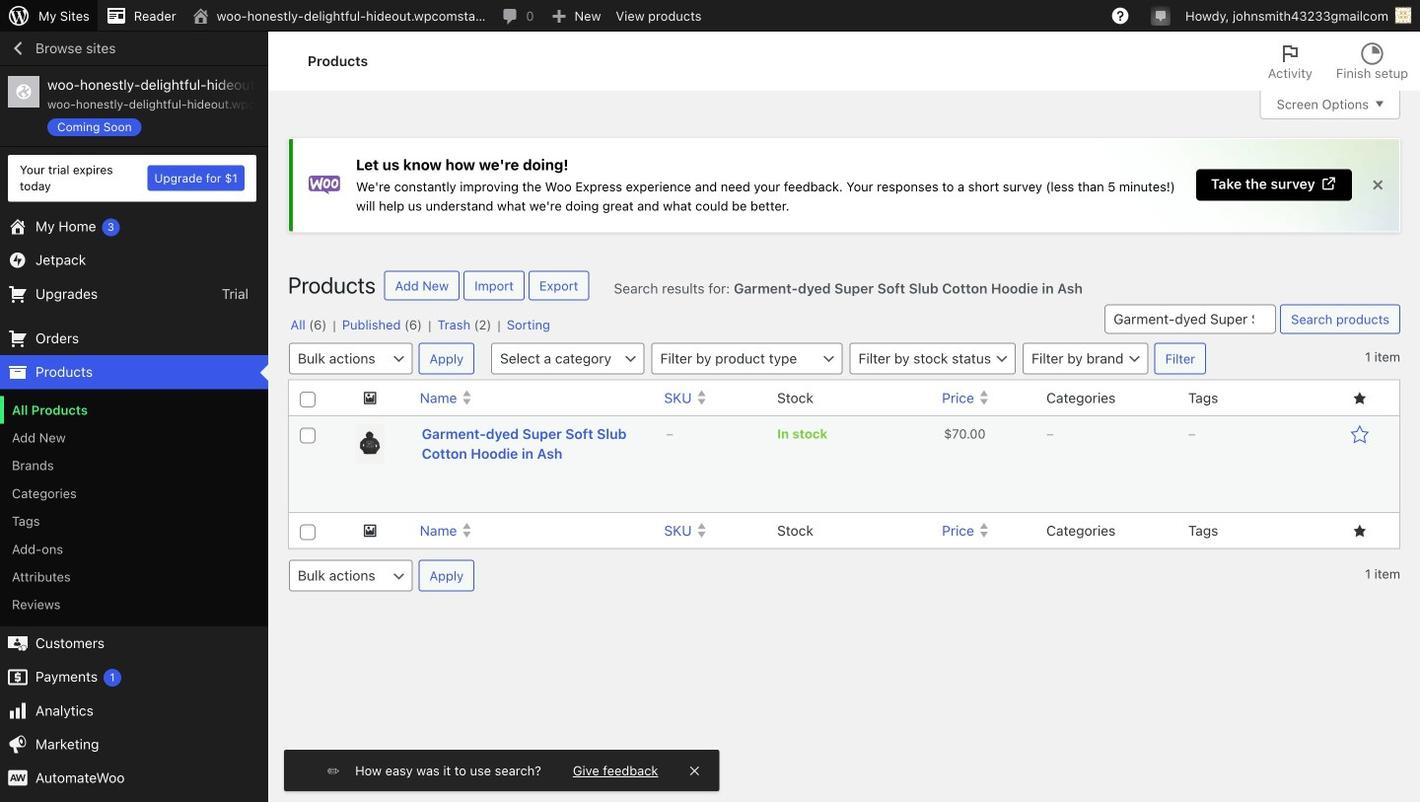 Task type: locate. For each thing, give the bounding box(es) containing it.
toolbar navigation
[[0, 0, 1421, 36]]

notification image
[[1154, 7, 1169, 23]]

None search field
[[1105, 304, 1277, 334]]

tab list
[[1257, 32, 1421, 91]]

take the survey image
[[1322, 175, 1338, 192]]

None checkbox
[[300, 428, 316, 444], [300, 525, 316, 540], [300, 428, 316, 444], [300, 525, 316, 540]]

None submit
[[1281, 304, 1401, 334], [419, 343, 475, 374], [1155, 343, 1207, 374], [419, 560, 475, 592], [1281, 304, 1401, 334], [419, 343, 475, 374], [1155, 343, 1207, 374], [419, 560, 475, 592]]

None checkbox
[[300, 392, 316, 408]]



Task type: vqa. For each thing, say whether or not it's contained in the screenshot.
Dismiss this banner. icon
no



Task type: describe. For each thing, give the bounding box(es) containing it.
pencil icon image
[[328, 763, 340, 778]]

main menu navigation
[[0, 32, 268, 802]]



